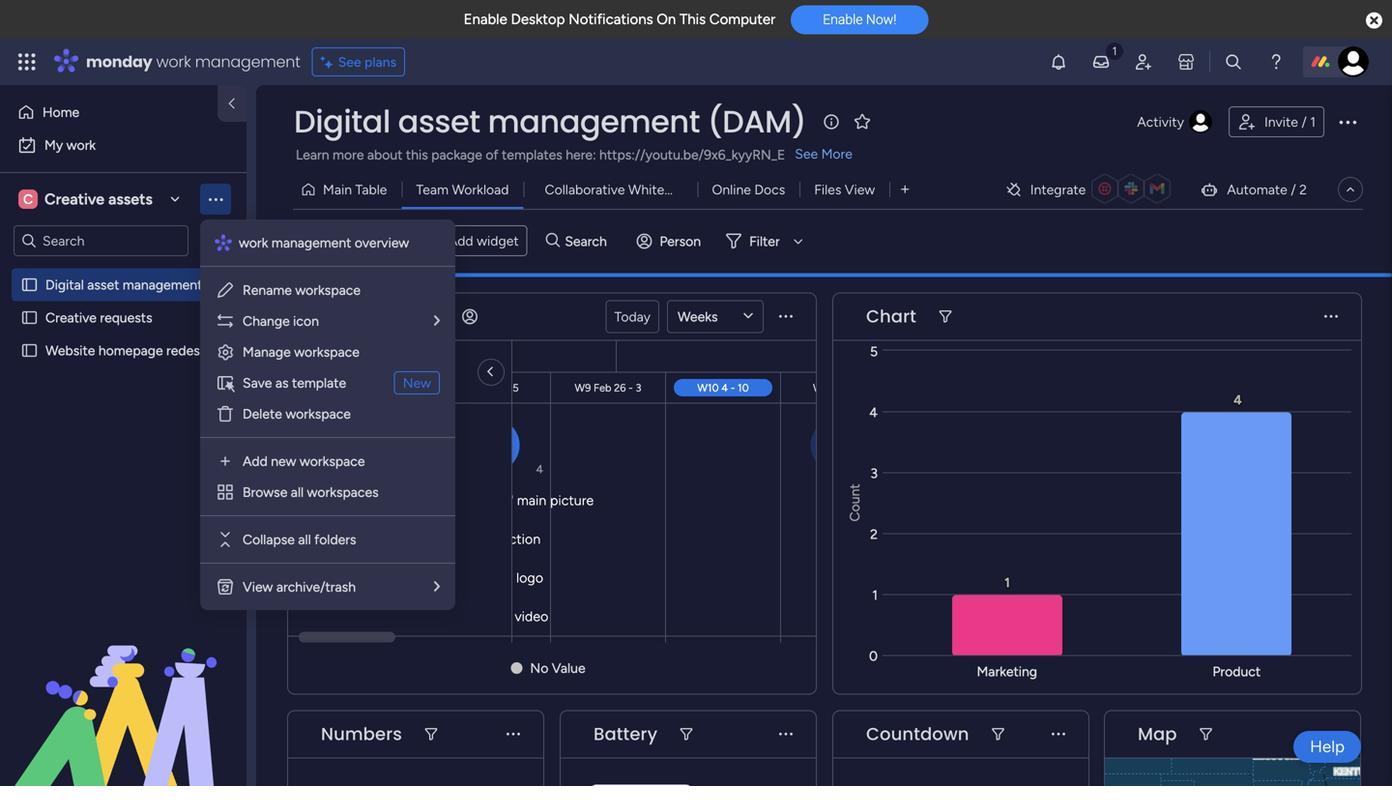 Task type: describe. For each thing, give the bounding box(es) containing it.
files view
[[815, 181, 875, 198]]

all for browse
[[291, 484, 304, 500]]

collapse board header image
[[1343, 182, 1359, 197]]

notifications image
[[1049, 52, 1069, 72]]

template
[[292, 375, 346, 391]]

rename workspace image
[[216, 280, 235, 300]]

all for collapse
[[298, 531, 311, 548]]

desktop
[[511, 11, 565, 28]]

today button
[[606, 300, 660, 333]]

18
[[392, 382, 403, 395]]

workspace for rename workspace
[[295, 282, 361, 298]]

2
[[1300, 181, 1307, 198]]

1 vertical spatial (dam)
[[206, 277, 245, 293]]

invite / 1 button
[[1229, 106, 1325, 137]]

workspace selection element
[[18, 188, 156, 211]]

1 vertical spatial digital asset management (dam)
[[45, 277, 245, 293]]

more
[[333, 147, 364, 163]]

enable for enable now!
[[823, 11, 863, 27]]

workspaces
[[307, 484, 379, 500]]

monday
[[86, 51, 152, 73]]

more dots image for map
[[1324, 727, 1337, 741]]

c
[[23, 191, 33, 207]]

0 vertical spatial asset
[[398, 100, 480, 143]]

1 horizontal spatial 4
[[722, 382, 728, 395]]

- for w8   19 - 25
[[500, 382, 504, 395]]

home option
[[12, 97, 206, 128]]

invite / 1
[[1265, 114, 1316, 130]]

change icon image
[[216, 311, 235, 331]]

about
[[367, 147, 403, 163]]

management inside 'menu'
[[272, 235, 351, 251]]

new asset
[[301, 233, 364, 249]]

new asset button
[[293, 226, 372, 257]]

enable now! button
[[791, 5, 929, 34]]

public board image for creative requests
[[20, 308, 39, 327]]

angle down image
[[382, 234, 391, 248]]

main table button
[[293, 174, 402, 205]]

Battery field
[[589, 722, 663, 747]]

0 vertical spatial digital
[[294, 100, 391, 143]]

today
[[615, 308, 651, 325]]

public board image for digital asset management (dam)
[[20, 276, 39, 294]]

main
[[323, 181, 352, 198]]

as
[[275, 375, 289, 391]]

manage workspace
[[243, 344, 360, 360]]

public board image
[[20, 341, 39, 360]]

creative for creative requests
[[45, 309, 97, 326]]

1 horizontal spatial digital asset management (dam)
[[294, 100, 807, 143]]

see plans button
[[312, 47, 405, 76]]

files
[[815, 181, 842, 198]]

homepage
[[98, 342, 163, 359]]

update feed image
[[1092, 52, 1111, 72]]

change
[[243, 313, 290, 329]]

v2 collapse down image
[[304, 357, 321, 369]]

john smith image
[[1338, 46, 1369, 77]]

plans
[[365, 54, 397, 70]]

Search field
[[560, 228, 618, 255]]

person
[[660, 233, 701, 249]]

rename workspace
[[243, 282, 361, 298]]

monday work management
[[86, 51, 300, 73]]

unassigned
[[367, 434, 438, 451]]

w7
[[353, 382, 369, 395]]

workspace for manage workspace
[[294, 344, 360, 360]]

https://youtu.be/9x6_kyyrn_e
[[600, 147, 786, 163]]

on
[[657, 11, 676, 28]]

new for new asset
[[301, 233, 329, 249]]

enable now!
[[823, 11, 897, 27]]

view archive/trash
[[243, 579, 356, 595]]

help image
[[1267, 52, 1286, 72]]

w8   19 - 25
[[467, 382, 519, 395]]

add widget button
[[413, 225, 528, 256]]

v2 collapse up image
[[304, 370, 321, 383]]

new for new
[[403, 375, 431, 391]]

w9
[[575, 382, 591, 395]]

numbers
[[321, 722, 402, 747]]

10
[[738, 382, 749, 395]]

w11   11 - 17
[[813, 382, 864, 395]]

add view image
[[901, 183, 909, 197]]

more dots image for chart
[[1325, 310, 1338, 324]]

icon
[[293, 313, 319, 329]]

w8
[[467, 382, 484, 395]]

- for w7   12 - 18
[[385, 382, 389, 395]]

0 horizontal spatial 4
[[536, 462, 543, 476]]

search everything image
[[1224, 52, 1244, 72]]

home link
[[12, 97, 206, 128]]

integrate
[[1031, 181, 1086, 198]]

1 image
[[1106, 40, 1124, 61]]

february
[[332, 348, 388, 365]]

website
[[45, 342, 95, 359]]

value
[[552, 660, 586, 676]]

view inside button
[[845, 181, 875, 198]]

overview
[[355, 235, 409, 251]]

view archive/trash image
[[216, 577, 235, 597]]

work for my
[[66, 137, 96, 153]]

12
[[372, 382, 382, 395]]

add new workspace image
[[216, 452, 235, 471]]

enable for enable desktop notifications on this computer
[[464, 11, 508, 28]]

Map field
[[1133, 722, 1182, 747]]

this
[[406, 147, 428, 163]]

redesign
[[166, 342, 219, 359]]

new
[[271, 453, 296, 470]]

Workload field
[[316, 304, 411, 329]]

chart
[[867, 304, 917, 329]]

filter button
[[719, 226, 810, 257]]

work inside 'menu'
[[239, 235, 268, 251]]

11
[[835, 382, 844, 395]]

lottie animation element
[[0, 591, 247, 786]]

assets
[[108, 190, 153, 208]]

- for w11   11 - 17
[[846, 382, 851, 395]]

this
[[680, 11, 706, 28]]

here:
[[566, 147, 596, 163]]

arrow down image
[[787, 229, 810, 253]]

Chart field
[[862, 304, 922, 329]]

0 vertical spatial more dots image
[[780, 310, 793, 324]]

package
[[432, 147, 482, 163]]



Task type: vqa. For each thing, say whether or not it's contained in the screenshot.
Search Everything ... 'field'
no



Task type: locate. For each thing, give the bounding box(es) containing it.
(dam)
[[708, 100, 807, 143], [206, 277, 245, 293]]

digital up more
[[294, 100, 391, 143]]

creative
[[44, 190, 105, 208], [45, 309, 97, 326]]

1 vertical spatial workload
[[321, 304, 406, 329]]

workspace for delete workspace
[[286, 406, 351, 422]]

0 vertical spatial new
[[301, 233, 329, 249]]

26
[[614, 382, 626, 395]]

docs
[[755, 181, 785, 198]]

workspace down template
[[286, 406, 351, 422]]

collapse
[[243, 531, 295, 548]]

battery
[[594, 722, 658, 747]]

1 horizontal spatial see
[[795, 146, 818, 162]]

1 horizontal spatial work
[[156, 51, 191, 73]]

learn
[[296, 147, 329, 163]]

asset up creative requests
[[87, 277, 119, 293]]

Search in workspace field
[[41, 230, 162, 252]]

0 horizontal spatial work
[[66, 137, 96, 153]]

2 - from the left
[[500, 382, 504, 395]]

widget
[[477, 233, 519, 249]]

0 vertical spatial all
[[291, 484, 304, 500]]

0 horizontal spatial digital asset management (dam)
[[45, 277, 245, 293]]

activity
[[1138, 114, 1185, 130]]

0 vertical spatial (dam)
[[708, 100, 807, 143]]

new inside 'menu'
[[403, 375, 431, 391]]

Countdown field
[[862, 722, 974, 747]]

lottie animation image
[[0, 591, 247, 786]]

list box containing digital asset management (dam)
[[0, 264, 247, 628]]

no
[[530, 660, 549, 676]]

0 horizontal spatial see
[[338, 54, 361, 70]]

all down add new workspace
[[291, 484, 304, 500]]

workspace up v2 collapse up image on the top of the page
[[294, 344, 360, 360]]

see inside learn more about this package of templates here: https://youtu.be/9x6_kyyrn_e see more
[[795, 146, 818, 162]]

1 list arrow image from the top
[[434, 314, 440, 328]]

add for add new workspace
[[243, 453, 268, 470]]

0 horizontal spatial view
[[243, 579, 273, 595]]

online docs button
[[698, 174, 800, 205]]

option
[[0, 267, 247, 271]]

0 horizontal spatial more dots image
[[507, 727, 520, 741]]

0 horizontal spatial digital
[[45, 277, 84, 293]]

0 horizontal spatial (dam)
[[206, 277, 245, 293]]

change icon
[[243, 313, 319, 329]]

show board description image
[[820, 112, 843, 132]]

requests
[[100, 309, 152, 326]]

add inside 'menu'
[[243, 453, 268, 470]]

2 vertical spatial work
[[239, 235, 268, 251]]

save
[[243, 375, 272, 391]]

1 vertical spatial see
[[795, 146, 818, 162]]

online docs
[[712, 181, 785, 198]]

more dots image
[[780, 310, 793, 324], [507, 727, 520, 741]]

1 horizontal spatial new
[[403, 375, 431, 391]]

more dots image
[[1325, 310, 1338, 324], [780, 727, 793, 741], [1052, 727, 1066, 741], [1324, 727, 1337, 741]]

- left 3
[[629, 382, 633, 395]]

/ for 1
[[1302, 114, 1307, 130]]

folders
[[314, 531, 356, 548]]

workspace options image
[[206, 189, 225, 209]]

automate
[[1227, 181, 1288, 198]]

1 horizontal spatial workload
[[452, 181, 509, 198]]

activity button
[[1130, 106, 1221, 137]]

0 horizontal spatial enable
[[464, 11, 508, 28]]

Digital asset management (DAM) field
[[289, 100, 811, 143]]

my work link
[[12, 130, 235, 161]]

add left widget
[[449, 233, 473, 249]]

more dots image for battery
[[780, 727, 793, 741]]

work management overview
[[239, 235, 409, 251]]

0 vertical spatial add
[[449, 233, 473, 249]]

new inside button
[[301, 233, 329, 249]]

browse all workspaces
[[243, 484, 379, 500]]

enable inside button
[[823, 11, 863, 27]]

view right view archive/trash image at the left bottom of the page
[[243, 579, 273, 595]]

browse all workspaces image
[[216, 483, 235, 502]]

workspace up icon
[[295, 282, 361, 298]]

workload down of
[[452, 181, 509, 198]]

see plans
[[338, 54, 397, 70]]

2 vertical spatial asset
[[87, 277, 119, 293]]

3 - from the left
[[629, 382, 633, 395]]

add new workspace
[[243, 453, 365, 470]]

menu containing work management overview
[[200, 220, 455, 610]]

2 horizontal spatial work
[[239, 235, 268, 251]]

1 horizontal spatial asset
[[332, 233, 364, 249]]

v2 search image
[[546, 230, 560, 252]]

digital asset management (dam) up templates
[[294, 100, 807, 143]]

workload up february
[[321, 304, 406, 329]]

creative inside workspace selection element
[[44, 190, 105, 208]]

creative requests
[[45, 309, 152, 326]]

digital asset management (dam) up the requests
[[45, 277, 245, 293]]

- left 10 on the right of the page
[[731, 382, 735, 395]]

0 horizontal spatial /
[[1291, 181, 1297, 198]]

website homepage redesign
[[45, 342, 219, 359]]

2 enable from the left
[[823, 11, 863, 27]]

work for monday
[[156, 51, 191, 73]]

work inside 'option'
[[66, 137, 96, 153]]

19
[[487, 382, 497, 395]]

1 vertical spatial add
[[243, 453, 268, 470]]

- for w10   4 - 10
[[731, 382, 735, 395]]

new up rename workspace
[[301, 233, 329, 249]]

work up rename
[[239, 235, 268, 251]]

0 horizontal spatial new
[[301, 233, 329, 249]]

1 vertical spatial 4
[[536, 462, 543, 476]]

delete workspace image
[[216, 404, 235, 424]]

/ left 1
[[1302, 114, 1307, 130]]

collaborative whiteboard button
[[524, 174, 700, 205]]

add left new at the bottom left
[[243, 453, 268, 470]]

view right the files
[[845, 181, 875, 198]]

/
[[1302, 114, 1307, 130], [1291, 181, 1297, 198]]

angle right image
[[489, 364, 493, 381]]

1 vertical spatial list arrow image
[[434, 580, 440, 594]]

- right 11
[[846, 382, 851, 395]]

delete workspace
[[243, 406, 351, 422]]

delete
[[243, 406, 282, 422]]

1 vertical spatial /
[[1291, 181, 1297, 198]]

team workload
[[416, 181, 509, 198]]

workload inside field
[[321, 304, 406, 329]]

rename
[[243, 282, 292, 298]]

1 horizontal spatial enable
[[823, 11, 863, 27]]

public board image
[[20, 276, 39, 294], [20, 308, 39, 327]]

asset left 'angle down' image
[[332, 233, 364, 249]]

creative up website
[[45, 309, 97, 326]]

home
[[43, 104, 79, 120]]

manage workspace image
[[216, 342, 235, 362]]

/ left 2
[[1291, 181, 1297, 198]]

0 horizontal spatial workload
[[321, 304, 406, 329]]

map region
[[1105, 759, 1361, 786]]

17
[[853, 382, 864, 395]]

list arrow image for view archive/trash
[[434, 580, 440, 594]]

automate / 2
[[1227, 181, 1307, 198]]

more
[[822, 146, 853, 162]]

- right 12
[[385, 382, 389, 395]]

3
[[636, 382, 642, 395]]

collaborative
[[545, 181, 625, 198]]

service icon image
[[216, 373, 235, 393]]

team workload button
[[402, 174, 524, 205]]

0 vertical spatial creative
[[44, 190, 105, 208]]

0 vertical spatial /
[[1302, 114, 1307, 130]]

map
[[1138, 722, 1178, 747]]

- right 19
[[500, 382, 504, 395]]

select product image
[[17, 52, 37, 72]]

see inside button
[[338, 54, 361, 70]]

workload
[[452, 181, 509, 198], [321, 304, 406, 329]]

1 vertical spatial creative
[[45, 309, 97, 326]]

/ inside 'button'
[[1302, 114, 1307, 130]]

0 vertical spatial public board image
[[20, 276, 39, 294]]

1 vertical spatial all
[[298, 531, 311, 548]]

w9   feb 26 - 3
[[575, 382, 642, 395]]

archive/trash
[[276, 579, 356, 595]]

collaborative whiteboard
[[545, 181, 700, 198]]

person button
[[629, 226, 713, 257]]

1 vertical spatial digital
[[45, 277, 84, 293]]

add inside popup button
[[449, 233, 473, 249]]

w10
[[698, 382, 719, 395]]

1 vertical spatial view
[[243, 579, 273, 595]]

2 list arrow image from the top
[[434, 580, 440, 594]]

all
[[291, 484, 304, 500], [298, 531, 311, 548]]

add to favorites image
[[853, 112, 872, 131]]

(dam) up change icon
[[206, 277, 245, 293]]

weeks
[[678, 308, 718, 325]]

my work
[[44, 137, 96, 153]]

list box
[[0, 264, 247, 628]]

enable left now!
[[823, 11, 863, 27]]

no value
[[530, 660, 586, 676]]

my
[[44, 137, 63, 153]]

asset
[[398, 100, 480, 143], [332, 233, 364, 249], [87, 277, 119, 293]]

all left the folders
[[298, 531, 311, 548]]

dapulse close image
[[1366, 11, 1383, 31]]

menu
[[200, 220, 455, 610]]

countdown
[[867, 722, 970, 747]]

1 vertical spatial public board image
[[20, 308, 39, 327]]

management
[[195, 51, 300, 73], [488, 100, 700, 143], [272, 235, 351, 251], [123, 277, 202, 293]]

files view button
[[800, 174, 890, 205]]

0 vertical spatial list arrow image
[[434, 314, 440, 328]]

my work option
[[12, 130, 235, 161]]

1 horizontal spatial (dam)
[[708, 100, 807, 143]]

5 - from the left
[[846, 382, 851, 395]]

online
[[712, 181, 751, 198]]

25
[[507, 382, 519, 395]]

invite
[[1265, 114, 1299, 130]]

table
[[355, 181, 387, 198]]

templates
[[502, 147, 563, 163]]

0 vertical spatial view
[[845, 181, 875, 198]]

workspace image
[[18, 189, 38, 210]]

/ for 2
[[1291, 181, 1297, 198]]

add for add widget
[[449, 233, 473, 249]]

workload inside button
[[452, 181, 509, 198]]

creative for creative assets
[[44, 190, 105, 208]]

computer
[[710, 11, 776, 28]]

2 horizontal spatial asset
[[398, 100, 480, 143]]

see left plans
[[338, 54, 361, 70]]

Numbers field
[[316, 722, 407, 747]]

notifications
[[569, 11, 653, 28]]

manage
[[243, 344, 291, 360]]

1 horizontal spatial digital
[[294, 100, 391, 143]]

enable desktop notifications on this computer
[[464, 11, 776, 28]]

whiteboard
[[629, 181, 700, 198]]

see more link
[[793, 144, 855, 163]]

work right monday
[[156, 51, 191, 73]]

0 horizontal spatial add
[[243, 453, 268, 470]]

enable left desktop
[[464, 11, 508, 28]]

1
[[1311, 114, 1316, 130]]

more dots image for countdown
[[1052, 727, 1066, 741]]

0 vertical spatial see
[[338, 54, 361, 70]]

2 public board image from the top
[[20, 308, 39, 327]]

1 vertical spatial asset
[[332, 233, 364, 249]]

options image
[[1336, 110, 1360, 133]]

0 vertical spatial 4
[[722, 382, 728, 395]]

1 - from the left
[[385, 382, 389, 395]]

w7   12 - 18
[[353, 382, 403, 395]]

creative assets
[[44, 190, 153, 208]]

work right my
[[66, 137, 96, 153]]

add widget
[[449, 233, 519, 249]]

creative right workspace "image"
[[44, 190, 105, 208]]

collapse all folders image
[[216, 530, 235, 549]]

digital
[[294, 100, 391, 143], [45, 277, 84, 293]]

0 vertical spatial work
[[156, 51, 191, 73]]

1 vertical spatial work
[[66, 137, 96, 153]]

1 vertical spatial new
[[403, 375, 431, 391]]

0 horizontal spatial asset
[[87, 277, 119, 293]]

4 - from the left
[[731, 382, 735, 395]]

0 vertical spatial workload
[[452, 181, 509, 198]]

1 horizontal spatial add
[[449, 233, 473, 249]]

asset inside button
[[332, 233, 364, 249]]

feb
[[594, 382, 612, 395]]

1 vertical spatial more dots image
[[507, 727, 520, 741]]

list arrow image for change icon
[[434, 314, 440, 328]]

view inside 'menu'
[[243, 579, 273, 595]]

list arrow image
[[434, 314, 440, 328], [434, 580, 440, 594]]

1 enable from the left
[[464, 11, 508, 28]]

w11
[[813, 382, 832, 395]]

monday marketplace image
[[1177, 52, 1196, 72]]

asset up package on the top left of page
[[398, 100, 480, 143]]

1 public board image from the top
[[20, 276, 39, 294]]

work
[[156, 51, 191, 73], [66, 137, 96, 153], [239, 235, 268, 251]]

learn more about this package of templates here: https://youtu.be/9x6_kyyrn_e see more
[[296, 146, 853, 163]]

see left more
[[795, 146, 818, 162]]

new right 18
[[403, 375, 431, 391]]

help
[[1311, 737, 1345, 757]]

0 vertical spatial digital asset management (dam)
[[294, 100, 807, 143]]

(dam) up online docs
[[708, 100, 807, 143]]

invite members image
[[1134, 52, 1154, 72]]

1 horizontal spatial more dots image
[[780, 310, 793, 324]]

1 horizontal spatial /
[[1302, 114, 1307, 130]]

1 horizontal spatial view
[[845, 181, 875, 198]]

workspace up workspaces
[[300, 453, 365, 470]]

digital up creative requests
[[45, 277, 84, 293]]



